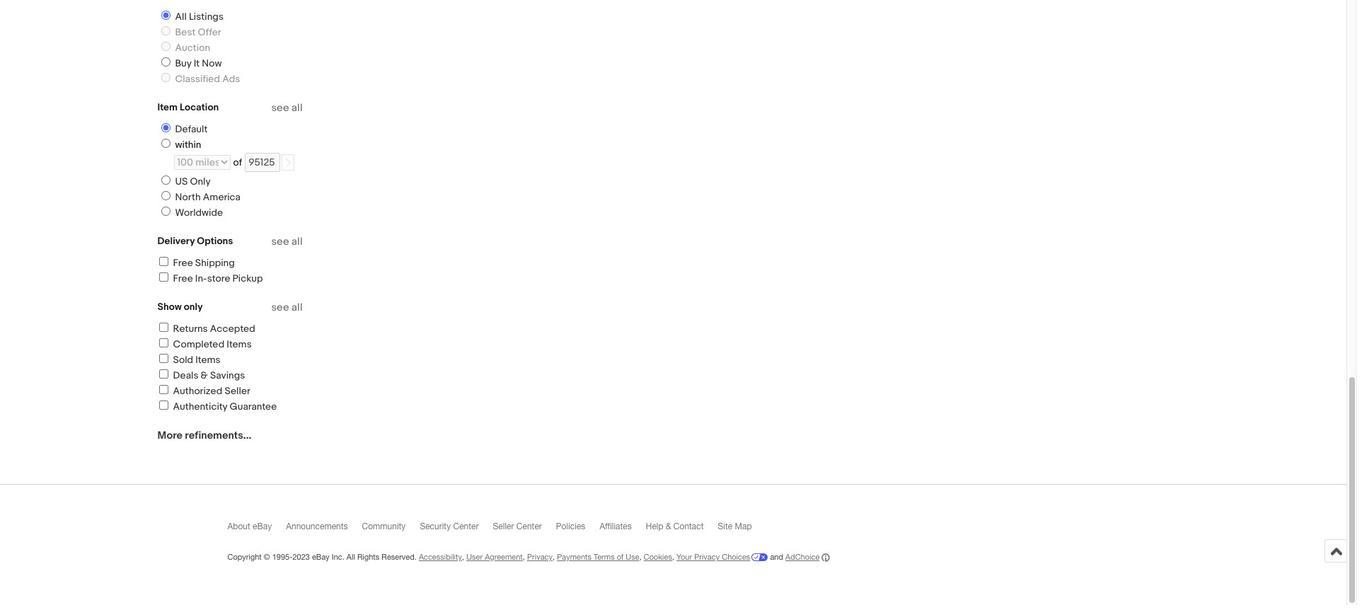 Task type: vqa. For each thing, say whether or not it's contained in the screenshot.
eBay to the right
yes



Task type: describe. For each thing, give the bounding box(es) containing it.
community link
[[362, 522, 420, 538]]

delivery
[[157, 235, 195, 247]]

us only link
[[155, 175, 213, 188]]

all for default
[[292, 101, 303, 115]]

authorized seller
[[173, 385, 250, 397]]

authenticity guarantee
[[173, 401, 277, 413]]

returns accepted link
[[157, 323, 255, 335]]

payments terms of use link
[[557, 553, 639, 561]]

within radio
[[161, 139, 170, 148]]

Sold Items checkbox
[[159, 354, 168, 363]]

user agreement link
[[466, 553, 523, 561]]

all for returns accepted
[[292, 301, 303, 314]]

see all for default
[[271, 101, 303, 115]]

classified ads
[[175, 73, 240, 85]]

auction link
[[155, 42, 213, 54]]

see for returns accepted
[[271, 301, 289, 314]]

affiliates
[[600, 522, 632, 531]]

and adchoice
[[768, 553, 820, 561]]

seller center link
[[493, 522, 556, 538]]

map
[[735, 522, 752, 531]]

Completed Items checkbox
[[159, 338, 168, 347]]

more refinements... button
[[157, 429, 251, 442]]

center for seller center
[[516, 522, 542, 531]]

us only
[[175, 175, 211, 188]]

america
[[203, 191, 241, 203]]

savings
[[210, 369, 245, 381]]

items for sold items
[[195, 354, 221, 366]]

more
[[157, 429, 183, 442]]

reserved.
[[382, 553, 417, 561]]

us
[[175, 175, 188, 188]]

in-
[[195, 272, 207, 284]]

sold items
[[173, 354, 221, 366]]

about
[[227, 522, 250, 531]]

completed items link
[[157, 338, 252, 350]]

best offer
[[175, 26, 221, 38]]

choices
[[722, 553, 750, 561]]

buy it now
[[175, 57, 222, 69]]

security center
[[420, 522, 479, 531]]

accepted
[[210, 323, 255, 335]]

see for free shipping
[[271, 235, 289, 248]]

copyright
[[227, 553, 262, 561]]

sold
[[173, 354, 193, 366]]

free for free shipping
[[173, 257, 193, 269]]

sold items link
[[157, 354, 221, 366]]

auction
[[175, 42, 210, 54]]

all listings
[[175, 11, 224, 23]]

seller inside main content
[[225, 385, 250, 397]]

Worldwide radio
[[161, 207, 170, 216]]

see all for returns accepted
[[271, 301, 303, 314]]

offer
[[198, 26, 221, 38]]

default
[[175, 123, 208, 135]]

deals
[[173, 369, 198, 381]]

payments
[[557, 553, 592, 561]]

1 , from the left
[[462, 553, 464, 561]]

more refinements...
[[157, 429, 251, 442]]

store
[[207, 272, 230, 284]]

returns
[[173, 323, 208, 335]]

ads
[[222, 73, 240, 85]]

1995-
[[272, 553, 293, 561]]

accessibility link
[[419, 553, 462, 561]]

completed
[[173, 338, 224, 350]]

item location
[[157, 101, 219, 113]]

Returns Accepted checkbox
[[159, 323, 168, 332]]

Default radio
[[161, 123, 170, 132]]

and
[[770, 553, 783, 561]]

user
[[466, 553, 483, 561]]

help & contact link
[[646, 522, 718, 538]]

help
[[646, 522, 663, 531]]

buy it now link
[[155, 57, 225, 69]]

Classified Ads radio
[[161, 73, 170, 82]]

Deals & Savings checkbox
[[159, 369, 168, 379]]

items for completed items
[[227, 338, 252, 350]]

authorized
[[173, 385, 222, 397]]

US Only radio
[[161, 175, 170, 185]]

main content containing see all
[[146, 0, 1200, 467]]

all for free shipping
[[292, 235, 303, 248]]

copyright © 1995-2023 ebay inc. all rights reserved. accessibility , user agreement , privacy , payments terms of use , cookies , your privacy choices
[[227, 553, 750, 561]]

announcements
[[286, 522, 348, 531]]

cookies link
[[644, 553, 672, 561]]

now
[[202, 57, 222, 69]]

free in-store pickup
[[173, 272, 263, 284]]

classified
[[175, 73, 220, 85]]

location
[[180, 101, 219, 113]]

Auction radio
[[161, 42, 170, 51]]

free for free in-store pickup
[[173, 272, 193, 284]]

delivery options
[[157, 235, 233, 247]]

adchoice
[[785, 553, 820, 561]]

show only
[[157, 301, 203, 313]]

adchoice link
[[785, 553, 830, 562]]

go image
[[283, 158, 293, 168]]

item
[[157, 101, 178, 113]]

security center link
[[420, 522, 493, 538]]

pickup
[[232, 272, 263, 284]]

best
[[175, 26, 196, 38]]



Task type: locate. For each thing, give the bounding box(es) containing it.
Authenticity Guarantee checkbox
[[159, 401, 168, 410]]

, left cookies
[[639, 553, 642, 561]]

0 vertical spatial ebay
[[253, 522, 272, 531]]

best offer link
[[155, 26, 224, 38]]

cookies
[[644, 553, 672, 561]]

about ebay link
[[227, 522, 286, 538]]

1 horizontal spatial of
[[617, 553, 624, 561]]

about ebay
[[227, 522, 272, 531]]

1 vertical spatial seller
[[493, 522, 514, 531]]

of inside main content
[[233, 156, 242, 168]]

0 horizontal spatial privacy
[[527, 553, 553, 561]]

use
[[626, 553, 639, 561]]

1 horizontal spatial ebay
[[312, 553, 330, 561]]

1 vertical spatial of
[[617, 553, 624, 561]]

, left payments
[[553, 553, 555, 561]]

3 see all from the top
[[271, 301, 303, 314]]

terms
[[594, 553, 615, 561]]

0 horizontal spatial center
[[453, 522, 479, 531]]

0 vertical spatial all
[[175, 11, 187, 23]]

all listings link
[[155, 11, 226, 23]]

free in-store pickup link
[[157, 272, 263, 284]]

ebay right the about
[[253, 522, 272, 531]]

, left your
[[672, 553, 674, 561]]

policies
[[556, 522, 585, 531]]

0 horizontal spatial ebay
[[253, 522, 272, 531]]

1 vertical spatial &
[[666, 522, 671, 531]]

& inside main content
[[201, 369, 208, 381]]

show
[[157, 301, 182, 313]]

0 vertical spatial all
[[292, 101, 303, 115]]

north america link
[[155, 191, 243, 203]]

1 free from the top
[[173, 257, 193, 269]]

2 vertical spatial see all button
[[271, 301, 303, 314]]

1 see all from the top
[[271, 101, 303, 115]]

classified ads link
[[155, 73, 243, 85]]

Best Offer radio
[[161, 26, 170, 35]]

all right inc.
[[347, 553, 355, 561]]

& right help
[[666, 522, 671, 531]]

free left in-
[[173, 272, 193, 284]]

see
[[271, 101, 289, 115], [271, 235, 289, 248], [271, 301, 289, 314]]

0 vertical spatial of
[[233, 156, 242, 168]]

1 all from the top
[[292, 101, 303, 115]]

completed items
[[173, 338, 252, 350]]

2 see all button from the top
[[271, 235, 303, 248]]

95125 text field
[[245, 153, 280, 172]]

1 see from the top
[[271, 101, 289, 115]]

1 vertical spatial items
[[195, 354, 221, 366]]

site
[[718, 522, 733, 531]]

, left user
[[462, 553, 464, 561]]

2 vertical spatial see all
[[271, 301, 303, 314]]

rights
[[357, 553, 379, 561]]

0 horizontal spatial all
[[175, 11, 187, 23]]

only
[[190, 175, 211, 188]]

1 horizontal spatial &
[[666, 522, 671, 531]]

& for contact
[[666, 522, 671, 531]]

refinements...
[[185, 429, 251, 442]]

seller up agreement
[[493, 522, 514, 531]]

ebay
[[253, 522, 272, 531], [312, 553, 330, 561]]

authorized seller link
[[157, 385, 250, 397]]

free shipping link
[[157, 257, 235, 269]]

center right security
[[453, 522, 479, 531]]

0 vertical spatial see
[[271, 101, 289, 115]]

1 vertical spatial see all button
[[271, 235, 303, 248]]

inc.
[[332, 553, 344, 561]]

see all
[[271, 101, 303, 115], [271, 235, 303, 248], [271, 301, 303, 314]]

free right free shipping option on the top left of page
[[173, 257, 193, 269]]

Authorized Seller checkbox
[[159, 385, 168, 394]]

2 center from the left
[[516, 522, 542, 531]]

2 all from the top
[[292, 235, 303, 248]]

1 vertical spatial see all
[[271, 235, 303, 248]]

all inside main content
[[175, 11, 187, 23]]

free shipping
[[173, 257, 235, 269]]

0 vertical spatial seller
[[225, 385, 250, 397]]

0 horizontal spatial of
[[233, 156, 242, 168]]

main content
[[146, 0, 1200, 467]]

ebay left inc.
[[312, 553, 330, 561]]

see all button for returns accepted
[[271, 301, 303, 314]]

4 , from the left
[[639, 553, 642, 561]]

announcements link
[[286, 522, 362, 538]]

0 horizontal spatial &
[[201, 369, 208, 381]]

, left privacy link
[[523, 553, 525, 561]]

1 vertical spatial free
[[173, 272, 193, 284]]

1 horizontal spatial center
[[516, 522, 542, 531]]

,
[[462, 553, 464, 561], [523, 553, 525, 561], [553, 553, 555, 561], [639, 553, 642, 561], [672, 553, 674, 561]]

returns accepted
[[173, 323, 255, 335]]

deals & savings
[[173, 369, 245, 381]]

2 see from the top
[[271, 235, 289, 248]]

1 vertical spatial all
[[347, 553, 355, 561]]

2 , from the left
[[523, 553, 525, 561]]

options
[[197, 235, 233, 247]]

Buy It Now radio
[[161, 57, 170, 67]]

items up deals & savings
[[195, 354, 221, 366]]

& for savings
[[201, 369, 208, 381]]

site map
[[718, 522, 752, 531]]

0 vertical spatial see all button
[[271, 101, 303, 115]]

privacy
[[527, 553, 553, 561], [694, 553, 720, 561]]

shipping
[[195, 257, 235, 269]]

1 vertical spatial see
[[271, 235, 289, 248]]

0 vertical spatial &
[[201, 369, 208, 381]]

1 see all button from the top
[[271, 101, 303, 115]]

privacy right your
[[694, 553, 720, 561]]

security
[[420, 522, 451, 531]]

2 vertical spatial all
[[292, 301, 303, 314]]

1 center from the left
[[453, 522, 479, 531]]

2 vertical spatial see
[[271, 301, 289, 314]]

see all button for free shipping
[[271, 235, 303, 248]]

3 see from the top
[[271, 301, 289, 314]]

agreement
[[485, 553, 523, 561]]

contact
[[674, 522, 704, 531]]

1 privacy from the left
[[527, 553, 553, 561]]

5 , from the left
[[672, 553, 674, 561]]

worldwide
[[175, 207, 223, 219]]

1 horizontal spatial all
[[347, 553, 355, 561]]

buy
[[175, 57, 191, 69]]

All Listings radio
[[161, 11, 170, 20]]

site map link
[[718, 522, 766, 538]]

policies link
[[556, 522, 600, 538]]

center
[[453, 522, 479, 531], [516, 522, 542, 531]]

1 horizontal spatial privacy
[[694, 553, 720, 561]]

1 vertical spatial all
[[292, 235, 303, 248]]

privacy down "seller center" link
[[527, 553, 553, 561]]

center for security center
[[453, 522, 479, 531]]

community
[[362, 522, 406, 531]]

see all button for default
[[271, 101, 303, 115]]

3 , from the left
[[553, 553, 555, 561]]

2 free from the top
[[173, 272, 193, 284]]

Free In-store Pickup checkbox
[[159, 272, 168, 282]]

your privacy choices link
[[677, 553, 768, 561]]

all
[[175, 11, 187, 23], [347, 553, 355, 561]]

all
[[292, 101, 303, 115], [292, 235, 303, 248], [292, 301, 303, 314]]

deals & savings link
[[157, 369, 245, 381]]

& up authorized seller link
[[201, 369, 208, 381]]

North America radio
[[161, 191, 170, 200]]

guarantee
[[230, 401, 277, 413]]

center up privacy link
[[516, 522, 542, 531]]

all right all listings radio
[[175, 11, 187, 23]]

free
[[173, 257, 193, 269], [173, 272, 193, 284]]

only
[[184, 301, 203, 313]]

0 vertical spatial free
[[173, 257, 193, 269]]

3 all from the top
[[292, 301, 303, 314]]

1 vertical spatial ebay
[[312, 553, 330, 561]]

0 horizontal spatial items
[[195, 354, 221, 366]]

1 horizontal spatial items
[[227, 338, 252, 350]]

2 see all from the top
[[271, 235, 303, 248]]

privacy link
[[527, 553, 553, 561]]

items down accepted
[[227, 338, 252, 350]]

north america
[[175, 191, 241, 203]]

see all for free shipping
[[271, 235, 303, 248]]

see for default
[[271, 101, 289, 115]]

Free Shipping checkbox
[[159, 257, 168, 266]]

0 vertical spatial items
[[227, 338, 252, 350]]

seller down "savings"
[[225, 385, 250, 397]]

of left 95125 'text field'
[[233, 156, 242, 168]]

affiliates link
[[600, 522, 646, 538]]

within
[[175, 139, 201, 151]]

©
[[264, 553, 270, 561]]

authenticity guarantee link
[[157, 401, 277, 413]]

0 horizontal spatial seller
[[225, 385, 250, 397]]

help & contact
[[646, 522, 704, 531]]

default link
[[155, 123, 210, 135]]

2 privacy from the left
[[694, 553, 720, 561]]

accessibility
[[419, 553, 462, 561]]

worldwide link
[[155, 207, 226, 219]]

3 see all button from the top
[[271, 301, 303, 314]]

your
[[677, 553, 692, 561]]

1 horizontal spatial seller
[[493, 522, 514, 531]]

0 vertical spatial see all
[[271, 101, 303, 115]]

seller
[[225, 385, 250, 397], [493, 522, 514, 531]]

of left use
[[617, 553, 624, 561]]



